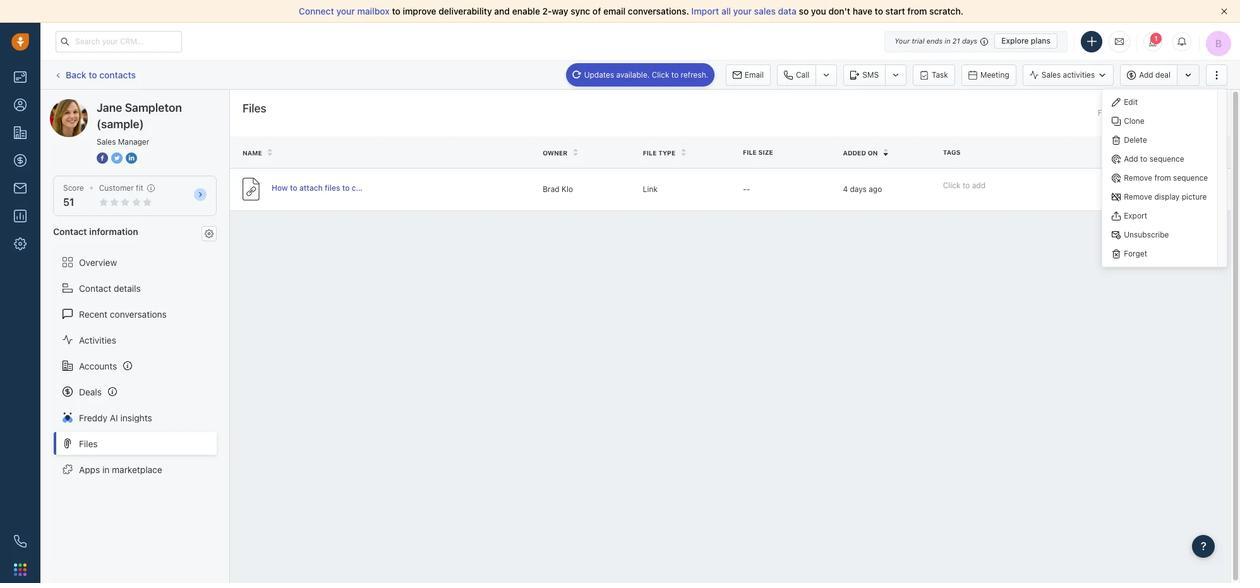 Task type: describe. For each thing, give the bounding box(es) containing it.
email button
[[726, 64, 771, 86]]

51 button
[[63, 197, 74, 208]]

unsubscribe
[[1124, 230, 1169, 239]]

all
[[721, 6, 731, 16]]

0 horizontal spatial files
[[79, 438, 98, 449]]

freddy ai insights
[[79, 412, 152, 423]]

insights
[[120, 412, 152, 423]]

file type
[[643, 149, 676, 157]]

name
[[243, 149, 262, 157]]

add deal button
[[1120, 64, 1177, 86]]

explore
[[1002, 36, 1029, 45]]

don't
[[829, 6, 850, 16]]

added on
[[843, 149, 878, 157]]

customer fit
[[99, 183, 143, 193]]

brad klo
[[543, 184, 573, 194]]

1 your from the left
[[336, 6, 355, 16]]

available.
[[616, 70, 650, 79]]

updates
[[584, 70, 614, 79]]

forget
[[1124, 249, 1147, 258]]

email
[[603, 6, 626, 16]]

0 vertical spatial click
[[652, 70, 669, 79]]

phone image
[[14, 535, 27, 548]]

brad
[[543, 184, 560, 194]]

0 horizontal spatial days
[[850, 184, 867, 194]]

to left "add"
[[963, 180, 970, 190]]

sales inside "jane sampleton (sample) sales manager"
[[97, 137, 116, 147]]

added
[[843, 149, 866, 157]]

apps
[[79, 464, 100, 475]]

ai
[[110, 412, 118, 423]]

contacts
[[99, 69, 136, 80]]

deal
[[1156, 70, 1171, 80]]

attach
[[299, 183, 323, 193]]

call
[[796, 70, 810, 79]]

meeting button
[[962, 64, 1016, 86]]

send email image
[[1115, 36, 1124, 47]]

refresh.
[[681, 70, 708, 79]]

contact details
[[79, 283, 141, 293]]

jane sampleton (sample)
[[75, 99, 179, 109]]

activities
[[79, 335, 116, 345]]

--
[[743, 184, 750, 194]]

2 your from the left
[[733, 6, 752, 16]]

sampleton for jane sampleton (sample) sales manager
[[125, 101, 182, 114]]

import
[[691, 6, 719, 16]]

marketplace
[[112, 464, 162, 475]]

conversations.
[[628, 6, 689, 16]]

linkedin circled image
[[126, 152, 137, 165]]

import all your sales data link
[[691, 6, 799, 16]]

(sample) for jane sampleton (sample)
[[143, 99, 179, 109]]

overview
[[79, 257, 117, 268]]

add
[[972, 180, 986, 190]]

twitter circled image
[[111, 152, 123, 165]]

how to attach files to contacts?
[[272, 183, 388, 193]]

to left the start
[[875, 6, 883, 16]]

tags
[[1143, 108, 1159, 118]]

1 vertical spatial from
[[1155, 173, 1171, 183]]

data
[[778, 6, 797, 16]]

how to attach files to contacts? link
[[272, 182, 388, 196]]

1 link
[[1144, 32, 1163, 51]]

(sample) for jane sampleton (sample) sales manager
[[97, 118, 144, 131]]

ago
[[869, 184, 882, 194]]

your trial ends in 21 days
[[895, 37, 978, 45]]

0 vertical spatial sales
[[1042, 70, 1061, 80]]

tags
[[943, 149, 961, 156]]

apps in marketplace
[[79, 464, 162, 475]]

sequence for remove from sequence
[[1173, 173, 1208, 183]]

back to contacts
[[66, 69, 136, 80]]

on
[[868, 149, 878, 157]]

close image
[[1221, 8, 1228, 15]]

type
[[658, 149, 676, 157]]

display
[[1155, 192, 1180, 201]]

freddy
[[79, 412, 107, 423]]

trial
[[912, 37, 925, 45]]

file for file size
[[743, 149, 757, 156]]

connect your mailbox link
[[299, 6, 392, 16]]

information
[[89, 226, 138, 237]]

scratch.
[[929, 6, 964, 16]]

4
[[843, 184, 848, 194]]

jane sampleton (sample) sales manager
[[97, 101, 182, 147]]

click to add
[[943, 180, 986, 190]]

call button
[[777, 64, 816, 86]]

delete
[[1124, 135, 1147, 145]]

1 - from the left
[[743, 184, 747, 194]]

1 vertical spatial in
[[102, 464, 110, 475]]

back to contacts link
[[53, 65, 136, 85]]

sales
[[754, 6, 776, 16]]

how
[[272, 183, 288, 193]]

jane for jane sampleton (sample) sales manager
[[97, 101, 122, 114]]

start
[[886, 6, 905, 16]]

your
[[895, 37, 910, 45]]

2-
[[542, 6, 552, 16]]

freshworks switcher image
[[14, 563, 27, 576]]

email
[[745, 70, 764, 79]]

filter by all tags
[[1098, 108, 1159, 118]]

clone
[[1124, 116, 1145, 126]]

add for add to sequence
[[1124, 154, 1138, 164]]



Task type: locate. For each thing, give the bounding box(es) containing it.
1 file from the left
[[743, 149, 757, 156]]

0 vertical spatial days
[[962, 37, 978, 45]]

0 vertical spatial contact
[[53, 226, 87, 237]]

your right all
[[733, 6, 752, 16]]

filter
[[1098, 108, 1116, 118]]

you
[[811, 6, 826, 16]]

enable
[[512, 6, 540, 16]]

sales up facebook circled icon
[[97, 137, 116, 147]]

1 horizontal spatial days
[[962, 37, 978, 45]]

1 vertical spatial click
[[943, 180, 961, 190]]

days right 21
[[962, 37, 978, 45]]

sampleton inside "jane sampleton (sample) sales manager"
[[125, 101, 182, 114]]

jane for jane sampleton (sample)
[[75, 99, 95, 109]]

0 vertical spatial from
[[908, 6, 927, 16]]

1 remove from the top
[[1124, 173, 1152, 183]]

add down delete
[[1124, 154, 1138, 164]]

0 vertical spatial remove
[[1124, 173, 1152, 183]]

plans
[[1031, 36, 1051, 45]]

4 days ago
[[843, 184, 882, 194]]

sales activities
[[1042, 70, 1095, 80]]

-
[[743, 184, 747, 194], [747, 184, 750, 194]]

phone element
[[8, 529, 33, 554]]

0 horizontal spatial from
[[908, 6, 927, 16]]

remove display picture
[[1124, 192, 1207, 201]]

explore plans
[[1002, 36, 1051, 45]]

in left 21
[[945, 37, 951, 45]]

jane inside "jane sampleton (sample) sales manager"
[[97, 101, 122, 114]]

sequence for add to sequence
[[1150, 154, 1184, 164]]

sequence up picture
[[1173, 173, 1208, 183]]

task button
[[913, 64, 955, 86]]

sampleton for jane sampleton (sample)
[[97, 99, 141, 109]]

from up "remove display picture"
[[1155, 173, 1171, 183]]

contact for contact information
[[53, 226, 87, 237]]

add inside button
[[1139, 70, 1153, 80]]

(sample) up manager
[[143, 99, 179, 109]]

to inside updates available. click to refresh. link
[[672, 70, 679, 79]]

0 horizontal spatial click
[[652, 70, 669, 79]]

updates available. click to refresh. link
[[566, 63, 715, 86]]

1 vertical spatial contact
[[79, 283, 111, 293]]

edit
[[1124, 97, 1138, 107]]

export
[[1124, 211, 1147, 220]]

file for file type
[[643, 149, 657, 157]]

2 remove from the top
[[1124, 192, 1152, 201]]

way
[[552, 6, 568, 16]]

1 vertical spatial sales
[[97, 137, 116, 147]]

to left refresh.
[[672, 70, 679, 79]]

improve
[[403, 6, 436, 16]]

sampleton up manager
[[125, 101, 182, 114]]

0 horizontal spatial your
[[336, 6, 355, 16]]

sampleton down contacts
[[97, 99, 141, 109]]

2 - from the left
[[747, 184, 750, 194]]

remove down "add to sequence"
[[1124, 173, 1152, 183]]

1 horizontal spatial in
[[945, 37, 951, 45]]

contact down 51
[[53, 226, 87, 237]]

0 vertical spatial in
[[945, 37, 951, 45]]

meeting
[[980, 70, 1009, 79]]

in right apps
[[102, 464, 110, 475]]

(sample) inside "jane sampleton (sample) sales manager"
[[97, 118, 144, 131]]

activities
[[1063, 70, 1095, 80]]

1 horizontal spatial file
[[743, 149, 757, 156]]

call link
[[777, 64, 816, 86]]

your
[[336, 6, 355, 16], [733, 6, 752, 16]]

0 vertical spatial (sample)
[[143, 99, 179, 109]]

51
[[63, 197, 74, 208]]

and
[[494, 6, 510, 16]]

manager
[[118, 137, 149, 147]]

contacts?
[[352, 183, 388, 193]]

contact up recent
[[79, 283, 111, 293]]

from
[[908, 6, 927, 16], [1155, 173, 1171, 183]]

all
[[1132, 108, 1141, 118]]

0 vertical spatial sequence
[[1150, 154, 1184, 164]]

0 vertical spatial files
[[243, 102, 266, 115]]

jane down the back
[[75, 99, 95, 109]]

0 horizontal spatial file
[[643, 149, 657, 157]]

of
[[593, 6, 601, 16]]

1
[[1154, 34, 1158, 42]]

1 vertical spatial add
[[1124, 154, 1138, 164]]

mng settings image
[[205, 229, 214, 238]]

connect your mailbox to improve deliverability and enable 2-way sync of email conversations. import all your sales data so you don't have to start from scratch.
[[299, 6, 964, 16]]

1 horizontal spatial your
[[733, 6, 752, 16]]

click right available.
[[652, 70, 669, 79]]

files up the name
[[243, 102, 266, 115]]

0 vertical spatial add
[[1139, 70, 1153, 80]]

contact information
[[53, 226, 138, 237]]

(sample)
[[143, 99, 179, 109], [97, 118, 144, 131]]

sequence up remove from sequence
[[1150, 154, 1184, 164]]

1 vertical spatial (sample)
[[97, 118, 144, 131]]

score 51
[[63, 183, 84, 208]]

have
[[853, 6, 873, 16]]

connect
[[299, 6, 334, 16]]

files up apps
[[79, 438, 98, 449]]

jane down contacts
[[97, 101, 122, 114]]

to right files
[[342, 183, 350, 193]]

contact
[[53, 226, 87, 237], [79, 283, 111, 293]]

files
[[243, 102, 266, 115], [79, 438, 98, 449]]

1 vertical spatial sequence
[[1173, 173, 1208, 183]]

conversations
[[110, 309, 167, 319]]

to down delete
[[1140, 154, 1148, 164]]

2 file from the left
[[643, 149, 657, 157]]

0 horizontal spatial add
[[1124, 154, 1138, 164]]

facebook circled image
[[97, 152, 108, 165]]

sampleton
[[97, 99, 141, 109], [125, 101, 182, 114]]

0 horizontal spatial in
[[102, 464, 110, 475]]

1 horizontal spatial add
[[1139, 70, 1153, 80]]

explore plans link
[[995, 33, 1058, 49]]

task
[[932, 70, 948, 79]]

1 horizontal spatial jane
[[97, 101, 122, 114]]

by
[[1118, 108, 1127, 118]]

recent
[[79, 309, 107, 319]]

sms button
[[844, 64, 885, 86]]

Search your CRM... text field
[[56, 31, 182, 52]]

remove for remove display picture
[[1124, 192, 1152, 201]]

files
[[325, 183, 340, 193]]

1 horizontal spatial from
[[1155, 173, 1171, 183]]

accounts
[[79, 360, 117, 371]]

size
[[758, 149, 773, 156]]

remove for remove from sequence
[[1124, 173, 1152, 183]]

file left size
[[743, 149, 757, 156]]

1 vertical spatial remove
[[1124, 192, 1152, 201]]

owner
[[543, 149, 568, 157]]

your left mailbox
[[336, 6, 355, 16]]

add for add deal
[[1139, 70, 1153, 80]]

1 vertical spatial files
[[79, 438, 98, 449]]

0 horizontal spatial sales
[[97, 137, 116, 147]]

click
[[652, 70, 669, 79], [943, 180, 961, 190]]

deals
[[79, 386, 102, 397]]

1 horizontal spatial files
[[243, 102, 266, 115]]

score
[[63, 183, 84, 193]]

21
[[953, 37, 960, 45]]

1 horizontal spatial click
[[943, 180, 961, 190]]

so
[[799, 6, 809, 16]]

0 horizontal spatial jane
[[75, 99, 95, 109]]

add deal
[[1139, 70, 1171, 80]]

recent conversations
[[79, 309, 167, 319]]

sales left activities
[[1042, 70, 1061, 80]]

1 vertical spatial days
[[850, 184, 867, 194]]

file left type
[[643, 149, 657, 157]]

add left deal on the right of the page
[[1139, 70, 1153, 80]]

picture
[[1182, 192, 1207, 201]]

click left "add"
[[943, 180, 961, 190]]

sms
[[863, 70, 879, 79]]

jane
[[75, 99, 95, 109], [97, 101, 122, 114]]

to right the 'how'
[[290, 183, 297, 193]]

remove from sequence
[[1124, 173, 1208, 183]]

remove up export
[[1124, 192, 1152, 201]]

link
[[643, 184, 658, 194]]

to inside "back to contacts" link
[[89, 69, 97, 80]]

sales
[[1042, 70, 1061, 80], [97, 137, 116, 147]]

deliverability
[[439, 6, 492, 16]]

days right 4
[[850, 184, 867, 194]]

contact for contact details
[[79, 283, 111, 293]]

klo
[[562, 184, 573, 194]]

(sample) down jane sampleton (sample)
[[97, 118, 144, 131]]

1 horizontal spatial sales
[[1042, 70, 1061, 80]]

details
[[114, 283, 141, 293]]

to right the back
[[89, 69, 97, 80]]

to right mailbox
[[392, 6, 400, 16]]

from right the start
[[908, 6, 927, 16]]



Task type: vqa. For each thing, say whether or not it's contained in the screenshot.
middle Phone
no



